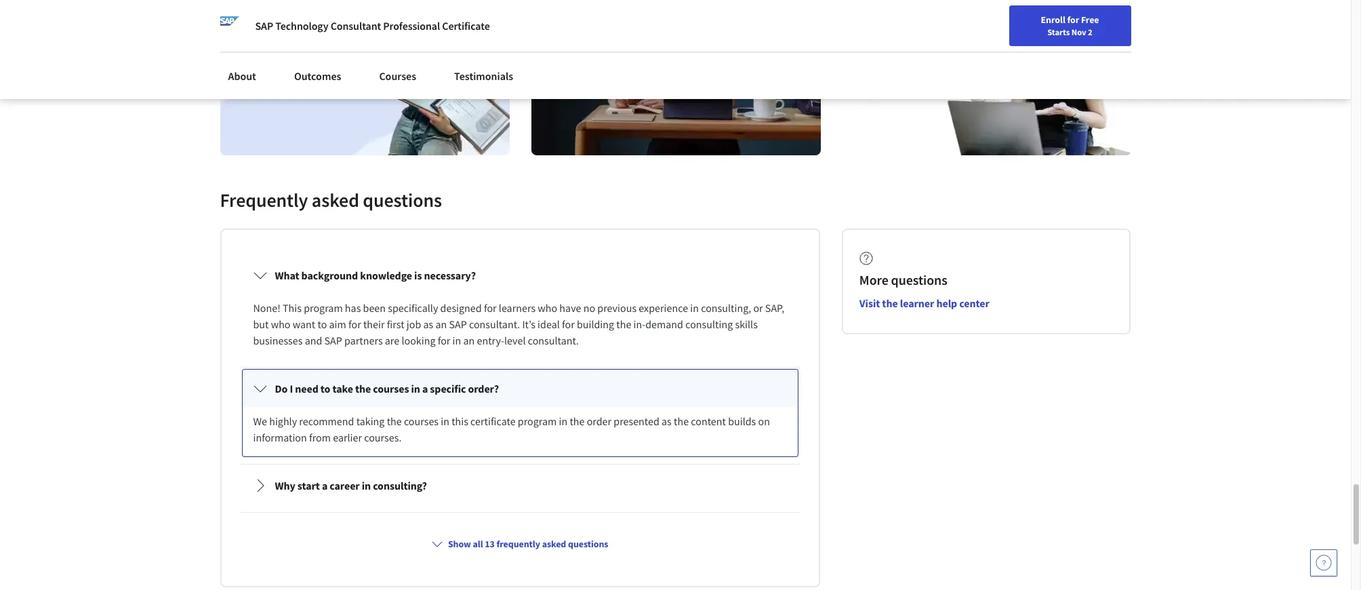 Task type: locate. For each thing, give the bounding box(es) containing it.
help
[[937, 296, 958, 310]]

0 horizontal spatial who
[[271, 317, 291, 331]]

a left 'specific'
[[423, 382, 428, 395]]

questions
[[363, 188, 442, 212], [892, 271, 948, 288], [568, 538, 609, 550]]

0 vertical spatial questions
[[363, 188, 442, 212]]

0 horizontal spatial program
[[304, 301, 343, 315]]

in left order
[[559, 414, 568, 428]]

enroll
[[1041, 14, 1066, 26]]

visit the learner help center
[[860, 296, 990, 310]]

sap right 'sap' 'icon'
[[255, 19, 273, 33]]

in up the "consulting"
[[691, 301, 699, 315]]

None search field
[[193, 8, 519, 36]]

the left in-
[[617, 317, 632, 331]]

0 vertical spatial a
[[423, 382, 428, 395]]

the up the courses.
[[387, 414, 402, 428]]

1 horizontal spatial consultant.
[[528, 334, 579, 347]]

for up nov
[[1068, 14, 1080, 26]]

for left learners at the left bottom
[[484, 301, 497, 315]]

1 horizontal spatial program
[[518, 414, 557, 428]]

find your new career
[[975, 16, 1060, 28]]

testimonials link
[[446, 61, 522, 91]]

to left aim
[[318, 317, 327, 331]]

outcomes link
[[286, 61, 350, 91]]

0 horizontal spatial sap
[[255, 19, 273, 33]]

we
[[253, 414, 267, 428]]

0 vertical spatial to
[[318, 317, 327, 331]]

0 vertical spatial an
[[436, 317, 447, 331]]

2 horizontal spatial sap
[[449, 317, 467, 331]]

show all 13 frequently asked questions button
[[427, 532, 614, 556]]

in
[[691, 301, 699, 315], [453, 334, 461, 347], [411, 382, 420, 395], [441, 414, 450, 428], [559, 414, 568, 428], [362, 479, 371, 492]]

1 horizontal spatial a
[[423, 382, 428, 395]]

1 vertical spatial questions
[[892, 271, 948, 288]]

sap down designed
[[449, 317, 467, 331]]

entry-
[[477, 334, 505, 347]]

1 vertical spatial courses
[[404, 414, 439, 428]]

consultant
[[331, 19, 381, 33]]

courses link
[[371, 61, 425, 91]]

to left take
[[321, 382, 331, 395]]

level
[[505, 334, 526, 347]]

none!
[[253, 301, 281, 315]]

courses left this
[[404, 414, 439, 428]]

2
[[1089, 26, 1093, 37]]

consultant. up entry-
[[469, 317, 520, 331]]

i
[[290, 382, 293, 395]]

0 vertical spatial sap
[[255, 19, 273, 33]]

businesses
[[253, 334, 303, 347]]

the right take
[[355, 382, 371, 395]]

1 horizontal spatial an
[[464, 334, 475, 347]]

1 horizontal spatial who
[[538, 301, 558, 315]]

have
[[560, 301, 582, 315]]

none! this program has been specifically designed for learners who have no previous experience in consulting, or sap, but who want to aim for their first job as an sap consultant. it's ideal for building the in-demand consulting skills businesses and sap partners are looking for in an entry-level consultant.
[[253, 301, 787, 347]]

for
[[1068, 14, 1080, 26], [484, 301, 497, 315], [349, 317, 361, 331], [562, 317, 575, 331], [438, 334, 451, 347]]

1 horizontal spatial questions
[[568, 538, 609, 550]]

who up ideal at the left
[[538, 301, 558, 315]]

2 horizontal spatial questions
[[892, 271, 948, 288]]

as right job
[[424, 317, 434, 331]]

sap image
[[220, 16, 239, 35]]

1 vertical spatial program
[[518, 414, 557, 428]]

to inside dropdown button
[[321, 382, 331, 395]]

program
[[304, 301, 343, 315], [518, 414, 557, 428]]

more
[[860, 271, 889, 288]]

order
[[587, 414, 612, 428]]

order?
[[468, 382, 499, 395]]

1 vertical spatial sap
[[449, 317, 467, 331]]

sap down aim
[[325, 334, 342, 347]]

0 vertical spatial courses
[[373, 382, 409, 395]]

an left entry-
[[464, 334, 475, 347]]

frequently asked questions
[[220, 188, 442, 212]]

2 vertical spatial sap
[[325, 334, 342, 347]]

1 vertical spatial as
[[662, 414, 672, 428]]

0 horizontal spatial asked
[[312, 188, 359, 212]]

1 vertical spatial asked
[[542, 538, 567, 550]]

0 vertical spatial consultant.
[[469, 317, 520, 331]]

who
[[538, 301, 558, 315], [271, 317, 291, 331]]

1 vertical spatial consultant.
[[528, 334, 579, 347]]

sap technology consultant  professional certificate
[[255, 19, 490, 33]]

necessary?
[[424, 269, 476, 282]]

skills
[[736, 317, 758, 331]]

sap,
[[766, 301, 785, 315]]

who up 'businesses'
[[271, 317, 291, 331]]

the
[[883, 296, 898, 310], [617, 317, 632, 331], [355, 382, 371, 395], [387, 414, 402, 428], [570, 414, 585, 428], [674, 414, 689, 428]]

start
[[298, 479, 320, 492]]

program inside none! this program has been specifically designed for learners who have no previous experience in consulting, or sap, but who want to aim for their first job as an sap consultant. it's ideal for building the in-demand consulting skills businesses and sap partners are looking for in an entry-level consultant.
[[304, 301, 343, 315]]

program up aim
[[304, 301, 343, 315]]

do i need to take the courses in a specific order?
[[275, 382, 499, 395]]

nov
[[1072, 26, 1087, 37]]

do i need to take the courses in a specific order? button
[[242, 370, 798, 408]]

all
[[473, 538, 483, 550]]

technology
[[276, 19, 329, 33]]

the inside dropdown button
[[355, 382, 371, 395]]

as inside we highly recommend taking the courses in this certificate program in the order presented as the content builds on information from earlier courses.
[[662, 414, 672, 428]]

as right presented
[[662, 414, 672, 428]]

consultant.
[[469, 317, 520, 331], [528, 334, 579, 347]]

courses up taking
[[373, 382, 409, 395]]

starts
[[1048, 26, 1070, 37]]

0 horizontal spatial as
[[424, 317, 434, 331]]

an down designed
[[436, 317, 447, 331]]

a
[[423, 382, 428, 395], [322, 479, 328, 492]]

consultant. down ideal at the left
[[528, 334, 579, 347]]

your
[[995, 16, 1013, 28]]

0 vertical spatial as
[[424, 317, 434, 331]]

aim
[[329, 317, 346, 331]]

1 horizontal spatial asked
[[542, 538, 567, 550]]

new
[[1015, 16, 1032, 28]]

center
[[960, 296, 990, 310]]

1 vertical spatial an
[[464, 334, 475, 347]]

1 vertical spatial who
[[271, 317, 291, 331]]

program down do i need to take the courses in a specific order? dropdown button
[[518, 414, 557, 428]]

a right start
[[322, 479, 328, 492]]

0 vertical spatial program
[[304, 301, 343, 315]]

specifically
[[388, 301, 438, 315]]

first
[[387, 317, 405, 331]]

0 horizontal spatial consultant.
[[469, 317, 520, 331]]

no
[[584, 301, 596, 315]]

program inside we highly recommend taking the courses in this certificate program in the order presented as the content builds on information from earlier courses.
[[518, 414, 557, 428]]

certificate
[[442, 19, 490, 33]]

consulting,
[[701, 301, 752, 315]]

asked
[[312, 188, 359, 212], [542, 538, 567, 550]]

0 horizontal spatial an
[[436, 317, 447, 331]]

about
[[228, 69, 256, 83]]

1 horizontal spatial as
[[662, 414, 672, 428]]

on
[[759, 414, 770, 428]]

1 vertical spatial a
[[322, 479, 328, 492]]

1 vertical spatial to
[[321, 382, 331, 395]]

2 vertical spatial questions
[[568, 538, 609, 550]]

career
[[1034, 16, 1060, 28]]

0 horizontal spatial questions
[[363, 188, 442, 212]]

for right looking
[[438, 334, 451, 347]]

what
[[275, 269, 299, 282]]

what background knowledge is necessary? button
[[242, 256, 798, 294]]

background
[[302, 269, 358, 282]]

from
[[309, 431, 331, 444]]



Task type: describe. For each thing, give the bounding box(es) containing it.
consulting?
[[373, 479, 427, 492]]

in-
[[634, 317, 646, 331]]

this
[[452, 414, 469, 428]]

as inside none! this program has been specifically designed for learners who have no previous experience in consulting, or sap, but who want to aim for their first job as an sap consultant. it's ideal for building the in-demand consulting skills businesses and sap partners are looking for in an entry-level consultant.
[[424, 317, 434, 331]]

builds
[[729, 414, 756, 428]]

frequently
[[497, 538, 541, 550]]

english
[[1092, 15, 1125, 29]]

has
[[345, 301, 361, 315]]

consulting
[[686, 317, 733, 331]]

certificate
[[471, 414, 516, 428]]

this
[[283, 301, 302, 315]]

the right 'visit'
[[883, 296, 898, 310]]

english button
[[1067, 0, 1149, 44]]

the left content
[[674, 414, 689, 428]]

frequently
[[220, 188, 308, 212]]

and
[[305, 334, 322, 347]]

experience
[[639, 301, 689, 315]]

learners
[[499, 301, 536, 315]]

in left this
[[441, 414, 450, 428]]

ideal
[[538, 317, 560, 331]]

about link
[[220, 61, 264, 91]]

are
[[385, 334, 400, 347]]

show all 13 frequently asked questions
[[448, 538, 609, 550]]

enroll for free starts nov 2
[[1041, 14, 1100, 37]]

highly
[[269, 414, 297, 428]]

building
[[577, 317, 615, 331]]

earlier
[[333, 431, 362, 444]]

show
[[448, 538, 471, 550]]

find your new career link
[[969, 14, 1067, 31]]

presented
[[614, 414, 660, 428]]

testimonials
[[454, 69, 514, 83]]

0 vertical spatial asked
[[312, 188, 359, 212]]

their
[[363, 317, 385, 331]]

partners
[[345, 334, 383, 347]]

asked inside dropdown button
[[542, 538, 567, 550]]

it's
[[523, 317, 536, 331]]

courses inside dropdown button
[[373, 382, 409, 395]]

taking
[[357, 414, 385, 428]]

want
[[293, 317, 316, 331]]

visit
[[860, 296, 881, 310]]

demand
[[646, 317, 684, 331]]

0 vertical spatial who
[[538, 301, 558, 315]]

recommend
[[299, 414, 354, 428]]

take
[[333, 382, 353, 395]]

more questions
[[860, 271, 948, 288]]

to inside none! this program has been specifically designed for learners who have no previous experience in consulting, or sap, but who want to aim for their first job as an sap consultant. it's ideal for building the in-demand consulting skills businesses and sap partners are looking for in an entry-level consultant.
[[318, 317, 327, 331]]

specific
[[430, 382, 466, 395]]

knowledge
[[360, 269, 412, 282]]

the inside none! this program has been specifically designed for learners who have no previous experience in consulting, or sap, but who want to aim for their first job as an sap consultant. it's ideal for building the in-demand consulting skills businesses and sap partners are looking for in an entry-level consultant.
[[617, 317, 632, 331]]

find
[[975, 16, 993, 28]]

in left 'specific'
[[411, 382, 420, 395]]

courses inside we highly recommend taking the courses in this certificate program in the order presented as the content builds on information from earlier courses.
[[404, 414, 439, 428]]

collapsed list
[[238, 252, 803, 590]]

learner
[[901, 296, 935, 310]]

courses
[[379, 69, 417, 83]]

information
[[253, 431, 307, 444]]

outcomes
[[294, 69, 341, 83]]

job
[[407, 317, 421, 331]]

content
[[691, 414, 726, 428]]

for down 'have'
[[562, 317, 575, 331]]

we highly recommend taking the courses in this certificate program in the order presented as the content builds on information from earlier courses.
[[253, 414, 773, 444]]

in down designed
[[453, 334, 461, 347]]

13
[[485, 538, 495, 550]]

1 horizontal spatial sap
[[325, 334, 342, 347]]

0 horizontal spatial a
[[322, 479, 328, 492]]

for down has
[[349, 317, 361, 331]]

designed
[[441, 301, 482, 315]]

in right career
[[362, 479, 371, 492]]

why
[[275, 479, 296, 492]]

previous
[[598, 301, 637, 315]]

but
[[253, 317, 269, 331]]

professional
[[383, 19, 440, 33]]

free
[[1082, 14, 1100, 26]]

questions inside dropdown button
[[568, 538, 609, 550]]

help center image
[[1316, 555, 1333, 571]]

why start a career in consulting?
[[275, 479, 427, 492]]

been
[[363, 301, 386, 315]]

visit the learner help center link
[[860, 296, 990, 310]]

or
[[754, 301, 763, 315]]

looking
[[402, 334, 436, 347]]

what background knowledge is necessary?
[[275, 269, 476, 282]]

the left order
[[570, 414, 585, 428]]

for inside enroll for free starts nov 2
[[1068, 14, 1080, 26]]

career
[[330, 479, 360, 492]]



Task type: vqa. For each thing, say whether or not it's contained in the screenshot.
rightmost University
no



